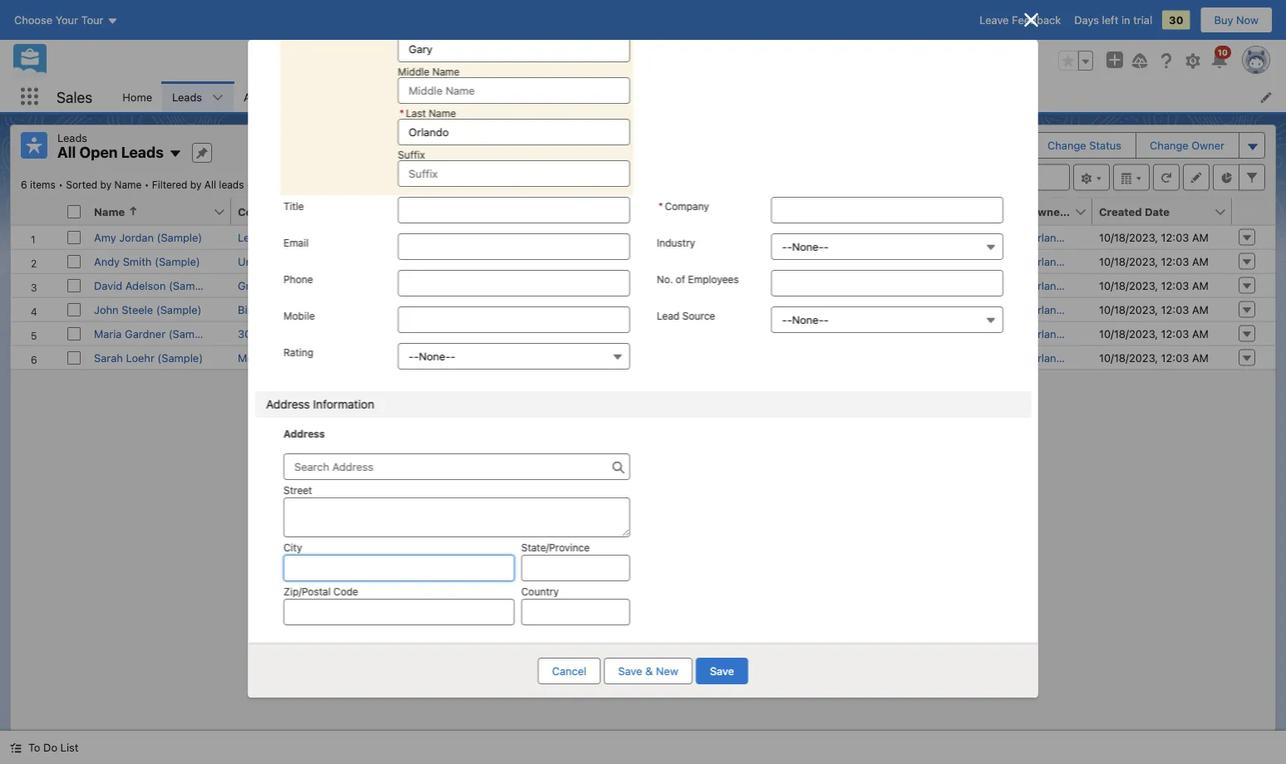 Task type: vqa. For each thing, say whether or not it's contained in the screenshot.
12:03
yes



Task type: locate. For each thing, give the bounding box(es) containing it.
leads link
[[162, 81, 212, 112]]

10/18/2023, for senior vp
[[1099, 303, 1158, 316]]

all left leads
[[204, 179, 216, 191]]

owner
[[1192, 139, 1225, 152]]

0 vertical spatial address
[[266, 398, 310, 412]]

1 vertical spatial status
[[280, 179, 310, 191]]

lead
[[254, 179, 277, 191], [656, 310, 679, 322]]

4 am from the top
[[1192, 303, 1209, 316]]

4 10/18/2023, from the top
[[1099, 303, 1158, 316]]

(sample) right the gardner
[[169, 328, 214, 340]]

list containing home
[[112, 81, 1286, 112]]

0 vertical spatial information
[[428, 279, 485, 292]]

1 horizontal spatial information
[[428, 279, 485, 292]]

items
[[30, 179, 56, 191]]

5 info@salesforce.com from the top
[[762, 328, 867, 340]]

leave
[[980, 14, 1009, 26]]

company element
[[231, 198, 385, 226]]

2 change from the left
[[1150, 139, 1189, 152]]

item number image
[[11, 198, 61, 225]]

email up universal technologies "link"
[[283, 237, 308, 249]]

leave feedback
[[980, 14, 1061, 26]]

(sample) for sarah loehr (sample)
[[157, 352, 203, 364]]

0 horizontal spatial by
[[100, 179, 112, 191]]

vp up vice
[[382, 231, 396, 244]]

amy jordan (sample) link
[[94, 231, 202, 244]]

suffix
[[398, 149, 425, 160]]

2 info@salesforce.com from the top
[[762, 255, 867, 268]]

1 vertical spatial all
[[204, 179, 216, 191]]

(sample) for david adelson (sample)
[[169, 279, 214, 292]]

12:03
[[1161, 231, 1189, 244], [1161, 255, 1189, 268], [1161, 279, 1189, 292], [1161, 303, 1189, 316], [1161, 328, 1189, 340], [1161, 352, 1189, 364]]

gary for senior vp
[[975, 303, 999, 316]]

middle name
[[398, 66, 459, 77]]

leads right "home" link
[[172, 91, 202, 103]]

name up 'amy'
[[94, 205, 125, 218]]

exec vp
[[382, 328, 422, 340]]

lead right leads
[[254, 179, 277, 191]]

name element
[[87, 198, 241, 226]]

address down the address information
[[283, 428, 325, 440]]

(sample) for andy smith (sample)
[[155, 255, 200, 268]]

zip/postal code
[[283, 586, 358, 598]]

gary link for vice president
[[975, 255, 999, 268]]

1 gary link from the top
[[975, 231, 999, 244]]

1 horizontal spatial all
[[204, 179, 216, 191]]

orlando for lee enterprise, inc
[[1029, 231, 1069, 244]]

created date
[[1099, 205, 1170, 218]]

exec
[[382, 328, 405, 340]]

inc. down dot
[[275, 303, 294, 316]]

state/province element
[[517, 198, 633, 226]]

company up lee
[[238, 205, 289, 218]]

leads up filtered
[[121, 143, 164, 161]]

Last Name text field
[[398, 119, 630, 145]]

connecticut down georgia
[[524, 255, 585, 268]]

Rating button
[[398, 343, 630, 370]]

am for vice president
[[1192, 255, 1209, 268]]

inc. for biglife inc.
[[275, 303, 294, 316]]

status up company "button"
[[280, 179, 310, 191]]

company button
[[231, 198, 357, 225]]

vp for exec vp
[[408, 328, 422, 340]]

2 12:03 from the top
[[1161, 255, 1189, 268]]

leads right "leads" 'icon'
[[57, 131, 87, 144]]

1 vertical spatial phone
[[283, 274, 313, 285]]

2 info@salesforce.com link from the top
[[762, 255, 867, 268]]

* up industry
[[658, 200, 663, 212]]

lee
[[238, 231, 256, 244]]

0 horizontal spatial •
[[58, 179, 63, 191]]

vp right exec
[[408, 328, 422, 340]]

1 horizontal spatial lead
[[656, 310, 679, 322]]

(sample) up david adelson (sample) in the left top of the page
[[155, 255, 200, 268]]

new down lead status element
[[897, 231, 919, 244]]

5 10/18/2023, 12:03 am from the top
[[1099, 328, 1209, 340]]

1 12:03 from the top
[[1161, 231, 1189, 244]]

Title text field
[[398, 197, 630, 224]]

change left owner
[[1150, 139, 1189, 152]]

4 12:03 from the top
[[1161, 303, 1189, 316]]

title down minutes
[[382, 205, 406, 218]]

by right sorted
[[100, 179, 112, 191]]

1 orlando from the top
[[1029, 231, 1069, 244]]

phone button
[[623, 198, 737, 225]]

gary link for exec vp
[[975, 328, 999, 340]]

(sample) right adelson
[[169, 279, 214, 292]]

gary for vice president
[[975, 255, 999, 268]]

2 connecticut from the top
[[524, 303, 585, 316]]

6 10/18/2023, from the top
[[1099, 352, 1158, 364]]

information inside all open leads grid
[[428, 279, 485, 292]]

phone up industry
[[629, 205, 663, 218]]

do
[[43, 742, 57, 755]]

Country text field
[[521, 599, 630, 626]]

1 vertical spatial vp
[[417, 303, 431, 316]]

buy now button
[[1200, 7, 1273, 33]]

First Name text field
[[398, 36, 630, 62]]

1 horizontal spatial title
[[382, 205, 406, 218]]

2 click to dial disabled image from the top
[[629, 255, 732, 268]]

1 horizontal spatial by
[[190, 179, 202, 191]]

code
[[333, 586, 358, 598]]

1 horizontal spatial status
[[1089, 139, 1122, 152]]

address down medlife, inc. link
[[266, 398, 310, 412]]

forecasts
[[617, 91, 666, 103]]

3c systems link
[[238, 328, 298, 340]]

all left open
[[57, 143, 76, 161]]

list
[[112, 81, 1286, 112]]

1 info@salesforce.com from the top
[[762, 231, 867, 244]]

5 click to dial disabled image from the top
[[629, 328, 732, 340]]

3 gary link from the top
[[975, 303, 999, 316]]

industry
[[656, 237, 695, 249]]

email
[[762, 205, 792, 218], [283, 237, 308, 249]]

-
[[247, 179, 252, 191], [782, 241, 787, 253], [787, 241, 792, 253], [823, 241, 828, 253], [782, 314, 787, 326], [787, 314, 792, 326], [823, 314, 828, 326], [408, 350, 413, 363], [413, 350, 418, 363], [450, 350, 455, 363]]

1 horizontal spatial *
[[658, 200, 663, 212]]

1 10/18/2023, 12:03 am from the top
[[1099, 231, 1209, 244]]

0 horizontal spatial company
[[238, 205, 289, 218]]

0 vertical spatial connecticut
[[524, 255, 585, 268]]

0 horizontal spatial email
[[283, 237, 308, 249]]

2 vertical spatial none-
[[418, 350, 450, 363]]

owner last name element
[[1023, 198, 1102, 226]]

5 10/18/2023, from the top
[[1099, 328, 1158, 340]]

title up enterprise,
[[283, 200, 304, 212]]

2 gary link from the top
[[975, 255, 999, 268]]

by right filtered
[[190, 179, 202, 191]]

company up industry
[[664, 200, 709, 212]]

company inside "button"
[[238, 205, 289, 218]]

lead inside lead source --none--
[[656, 310, 679, 322]]

information down rating --none--
[[313, 398, 374, 412]]

text default image
[[10, 743, 22, 755]]

1 horizontal spatial save
[[710, 666, 734, 678]]

0 horizontal spatial all
[[57, 143, 76, 161]]

4 info@salesforce.com link from the top
[[762, 303, 867, 316]]

new right &
[[656, 666, 678, 678]]

click to dial disabled image for vp purchasing
[[629, 231, 732, 244]]

address for address
[[283, 428, 325, 440]]

massachusetts
[[524, 328, 600, 340]]

new inside button
[[656, 666, 678, 678]]

cell
[[61, 198, 87, 226], [517, 273, 623, 297], [890, 273, 969, 297], [756, 345, 890, 370], [890, 345, 969, 370], [969, 345, 1023, 370]]

orlando for green dot publishing
[[1029, 279, 1069, 292]]

all
[[57, 143, 76, 161], [204, 179, 216, 191]]

1 vertical spatial *
[[658, 200, 663, 212]]

2 vertical spatial vp
[[408, 328, 422, 340]]

green
[[238, 279, 268, 292]]

• right items
[[58, 179, 63, 191]]

4 info@salesforce.com from the top
[[762, 303, 867, 316]]

1 vertical spatial inc.
[[284, 352, 303, 364]]

biglife inc. link
[[238, 303, 294, 316]]

zip/postal
[[283, 586, 330, 598]]

smith
[[123, 255, 152, 268]]

(sample) for john steele (sample)
[[156, 303, 202, 316]]

information for address
[[313, 398, 374, 412]]

30
[[1169, 14, 1184, 26]]

new for connecticut
[[897, 255, 919, 268]]

of
[[675, 274, 685, 285]]

owner first name element
[[969, 198, 1023, 226]]

information
[[428, 279, 485, 292], [313, 398, 374, 412]]

0 horizontal spatial save
[[618, 666, 642, 678]]

list
[[60, 742, 78, 755]]

andy smith (sample) link
[[94, 255, 200, 268]]

new down working
[[897, 328, 919, 340]]

2 orlando from the top
[[1029, 255, 1069, 268]]

Mobile text field
[[398, 307, 630, 333]]

universal technologies link
[[238, 255, 354, 268]]

3 • from the left
[[313, 179, 318, 191]]

by
[[100, 179, 112, 191], [190, 179, 202, 191]]

1 change from the left
[[1048, 139, 1086, 152]]

state/province
[[521, 542, 589, 554]]

1 horizontal spatial change
[[1150, 139, 1189, 152]]

none- inside rating --none--
[[418, 350, 450, 363]]

1 vertical spatial connecticut
[[524, 303, 585, 316]]

vice
[[382, 255, 404, 268]]

leads
[[172, 91, 202, 103], [57, 131, 87, 144], [121, 143, 164, 161]]

None text field
[[771, 197, 1003, 224]]

1 horizontal spatial email
[[762, 205, 792, 218]]

1 horizontal spatial phone
[[629, 205, 663, 218]]

0 vertical spatial inc.
[[275, 303, 294, 316]]

2 orlando link from the top
[[1029, 255, 1069, 268]]

1 vertical spatial lead
[[656, 310, 679, 322]]

president
[[407, 255, 454, 268]]

address information
[[266, 398, 374, 412]]

3 am from the top
[[1192, 279, 1209, 292]]

no. of employees
[[656, 274, 738, 285]]

group
[[1058, 51, 1093, 71]]

3 info@salesforce.com from the top
[[762, 279, 867, 292]]

0 vertical spatial email
[[762, 205, 792, 218]]

0 vertical spatial none-
[[792, 241, 823, 253]]

middle
[[398, 66, 429, 77]]

No. of Employees text field
[[771, 270, 1003, 297]]

status inside button
[[1089, 139, 1122, 152]]

2 horizontal spatial •
[[313, 179, 318, 191]]

inc
[[316, 231, 332, 244]]

all open leads
[[57, 143, 164, 161]]

Industry button
[[771, 234, 1003, 260]]

none- inside industry --none--
[[792, 241, 823, 253]]

2 am from the top
[[1192, 255, 1209, 268]]

status up list view controls icon
[[1089, 139, 1122, 152]]

2 gary from the top
[[975, 255, 999, 268]]

save left &
[[618, 666, 642, 678]]

2 • from the left
[[144, 179, 149, 191]]

rating
[[283, 347, 313, 358]]

inc.
[[275, 303, 294, 316], [284, 352, 303, 364]]

•
[[58, 179, 63, 191], [144, 179, 149, 191], [313, 179, 318, 191]]

inc. down systems
[[284, 352, 303, 364]]

6 10/18/2023, 12:03 am from the top
[[1099, 352, 1209, 364]]

am for vp purchasing
[[1192, 231, 1209, 244]]

1 vertical spatial email
[[283, 237, 308, 249]]

name inside button
[[94, 205, 125, 218]]

0 vertical spatial *
[[399, 107, 404, 119]]

save & new
[[618, 666, 678, 678]]

Phone text field
[[398, 270, 630, 297]]

green dot publishing
[[238, 279, 344, 292]]

save inside button
[[710, 666, 734, 678]]

4 click to dial disabled image from the top
[[629, 303, 732, 316]]

1 connecticut from the top
[[524, 255, 585, 268]]

vp purchasing
[[382, 231, 455, 244]]

* left last
[[399, 107, 404, 119]]

info@salesforce.com link for exec vp
[[762, 328, 867, 340]]

4 gary link from the top
[[975, 328, 999, 340]]

orlando link for universal technologies
[[1029, 255, 1069, 268]]

none-
[[792, 241, 823, 253], [792, 314, 823, 326], [418, 350, 450, 363]]

save inside button
[[618, 666, 642, 678]]

• left filtered
[[144, 179, 149, 191]]

1 vertical spatial information
[[313, 398, 374, 412]]

calendar list item
[[520, 81, 607, 112]]

0 horizontal spatial lead
[[254, 179, 277, 191]]

new up no. of employees text field
[[897, 255, 919, 268]]

director, information technology
[[382, 279, 546, 292]]

search... button
[[451, 47, 784, 74]]

1 vertical spatial none-
[[792, 314, 823, 326]]

david
[[94, 279, 122, 292]]

1 10/18/2023, from the top
[[1099, 231, 1158, 244]]

1 horizontal spatial company
[[664, 200, 709, 212]]

save for save
[[710, 666, 734, 678]]

0 vertical spatial phone
[[629, 205, 663, 218]]

orlando link for lee enterprise, inc
[[1029, 231, 1069, 244]]

save right &
[[710, 666, 734, 678]]

dot
[[271, 279, 289, 292]]

buy now
[[1214, 14, 1259, 26]]

5 am from the top
[[1192, 328, 1209, 340]]

0 vertical spatial lead
[[254, 179, 277, 191]]

(sample) down david adelson (sample) link in the top of the page
[[156, 303, 202, 316]]

1 orlando link from the top
[[1029, 231, 1069, 244]]

12:03 for vice president
[[1161, 255, 1189, 268]]

leads
[[219, 179, 244, 191]]

orlando link for green dot publishing
[[1029, 279, 1069, 292]]

1 click to dial disabled image from the top
[[629, 231, 732, 244]]

0 horizontal spatial change
[[1048, 139, 1086, 152]]

info@salesforce.com
[[762, 231, 867, 244], [762, 255, 867, 268], [762, 279, 867, 292], [762, 303, 867, 316], [762, 328, 867, 340]]

0 horizontal spatial status
[[280, 179, 310, 191]]

sarah loehr (sample) link
[[94, 352, 203, 364]]

4 gary from the top
[[975, 328, 999, 340]]

3 orlando from the top
[[1029, 279, 1069, 292]]

0 vertical spatial status
[[1089, 139, 1122, 152]]

1 • from the left
[[58, 179, 63, 191]]

change status button
[[1034, 133, 1135, 158]]

title inside button
[[382, 205, 406, 218]]

gary link for senior vp
[[975, 303, 999, 316]]

• left "updated"
[[313, 179, 318, 191]]

2 horizontal spatial leads
[[172, 91, 202, 103]]

change up list view controls icon
[[1048, 139, 1086, 152]]

0 horizontal spatial leads
[[57, 131, 87, 144]]

loehr
[[126, 352, 154, 364]]

3 info@salesforce.com link from the top
[[762, 279, 867, 292]]

10/18/2023, for vp purchasing
[[1099, 231, 1158, 244]]

0 horizontal spatial phone
[[283, 274, 313, 285]]

4 orlando from the top
[[1029, 303, 1069, 316]]

1 save from the left
[[618, 666, 642, 678]]

1 info@salesforce.com link from the top
[[762, 231, 867, 244]]

4 10/18/2023, 12:03 am from the top
[[1099, 303, 1209, 316]]

none- for rating --none--
[[418, 350, 450, 363]]

email up industry --none--
[[762, 205, 792, 218]]

gary link
[[975, 231, 999, 244], [975, 255, 999, 268], [975, 303, 999, 316], [975, 328, 999, 340]]

1 vertical spatial address
[[283, 428, 325, 440]]

2 10/18/2023, from the top
[[1099, 255, 1158, 268]]

4 orlando link from the top
[[1029, 303, 1069, 316]]

buy
[[1214, 14, 1233, 26]]

6 orlando from the top
[[1029, 352, 1069, 364]]

1 horizontal spatial •
[[144, 179, 149, 191]]

1 gary from the top
[[975, 231, 999, 244]]

10/18/2023, 12:03 am
[[1099, 231, 1209, 244], [1099, 255, 1209, 268], [1099, 279, 1209, 292], [1099, 303, 1209, 316], [1099, 328, 1209, 340], [1099, 352, 1209, 364]]

address for address information
[[266, 398, 310, 412]]

3 gary from the top
[[975, 303, 999, 316]]

2 10/18/2023, 12:03 am from the top
[[1099, 255, 1209, 268]]

5 12:03 from the top
[[1161, 328, 1189, 340]]

* for * company
[[658, 200, 663, 212]]

administrator
[[422, 352, 490, 364]]

information down president
[[428, 279, 485, 292]]

forecasts link
[[607, 81, 676, 112]]

medlife, inc. link
[[238, 352, 303, 364]]

click to dial disabled image
[[629, 231, 732, 244], [629, 255, 732, 268], [629, 279, 732, 292], [629, 303, 732, 316], [629, 328, 732, 340], [629, 352, 732, 364]]

lead left "source"
[[656, 310, 679, 322]]

am for exec vp
[[1192, 328, 1209, 340]]

0 vertical spatial vp
[[382, 231, 396, 244]]

10/18/2023, 12:03 am for exec vp
[[1099, 328, 1209, 340]]

(sample) down name element
[[157, 231, 202, 244]]

(sample) down maria gardner (sample) link
[[157, 352, 203, 364]]

phone down universal technologies
[[283, 274, 313, 285]]

Middle Name text field
[[398, 77, 630, 104]]

0 horizontal spatial *
[[399, 107, 404, 119]]

5 info@salesforce.com link from the top
[[762, 328, 867, 340]]

universal technologies
[[238, 255, 354, 268]]

0 horizontal spatial information
[[313, 398, 374, 412]]

2 save from the left
[[710, 666, 734, 678]]

info@salesforce.com link
[[762, 231, 867, 244], [762, 255, 867, 268], [762, 279, 867, 292], [762, 303, 867, 316], [762, 328, 867, 340]]

leads image
[[21, 132, 47, 159]]

search...
[[483, 54, 528, 67]]

12:03 for senior vp
[[1161, 303, 1189, 316]]

None search field
[[870, 164, 1070, 191]]

1 am from the top
[[1192, 231, 1209, 244]]

3 orlando link from the top
[[1029, 279, 1069, 292]]

medlife, inc.
[[238, 352, 303, 364]]

connecticut up the massachusetts
[[524, 303, 585, 316]]

* for * last name
[[399, 107, 404, 119]]

vp right the 'senior'
[[417, 303, 431, 316]]

change owner button
[[1137, 133, 1238, 158]]



Task type: describe. For each thing, give the bounding box(es) containing it.
maria gardner (sample) link
[[94, 328, 214, 340]]

technologies
[[287, 255, 354, 268]]

(sample) for amy jordan (sample)
[[157, 231, 202, 244]]

gary for exec vp
[[975, 328, 999, 340]]

Zip/Postal Code text field
[[283, 599, 514, 626]]

trial
[[1133, 14, 1152, 26]]

10/18/2023, 12:03 am for vp purchasing
[[1099, 231, 1209, 244]]

0 horizontal spatial title
[[283, 200, 304, 212]]

david adelson (sample) link
[[94, 279, 214, 292]]

senior vp
[[382, 303, 431, 316]]

select list display image
[[1113, 164, 1150, 191]]

director,
[[382, 279, 425, 292]]

georgia
[[524, 231, 563, 244]]

info@salesforce.com link for vice president
[[762, 255, 867, 268]]

6
[[21, 179, 27, 191]]

opportunities link
[[409, 81, 498, 112]]

employees
[[688, 274, 738, 285]]

inverse image
[[1021, 10, 1041, 30]]

- inside all open leads|leads|list view element
[[247, 179, 252, 191]]

info@salesforce.com link for senior vp
[[762, 303, 867, 316]]

info@salesforce.com for vp purchasing
[[762, 231, 867, 244]]

name up opportunities
[[432, 66, 459, 77]]

am for senior vp
[[1192, 303, 1209, 316]]

* last name
[[399, 107, 456, 119]]

City text field
[[283, 555, 514, 582]]

3 click to dial disabled image from the top
[[629, 279, 732, 292]]

orlando for universal technologies
[[1029, 255, 1069, 268]]

0 vertical spatial all
[[57, 143, 76, 161]]

3 10/18/2023, from the top
[[1099, 279, 1158, 292]]

Street text field
[[283, 498, 630, 538]]

change owner
[[1150, 139, 1225, 152]]

new for massachusetts
[[897, 328, 919, 340]]

updated
[[320, 179, 361, 191]]

5 orlando link from the top
[[1029, 328, 1069, 340]]

gary link for vp purchasing
[[975, 231, 999, 244]]

3c
[[238, 328, 252, 340]]

ago
[[418, 179, 435, 191]]

phone inside button
[[629, 205, 663, 218]]

new for georgia
[[897, 231, 919, 244]]

home
[[122, 91, 152, 103]]

connecticut for vice president
[[524, 255, 585, 268]]

email button
[[756, 198, 872, 225]]

opportunities
[[419, 91, 488, 103]]

opportunities list item
[[409, 81, 520, 112]]

2 by from the left
[[190, 179, 202, 191]]

enterprise,
[[259, 231, 314, 244]]

created date button
[[1092, 198, 1214, 225]]

accounts
[[244, 91, 291, 103]]

Lead Source button
[[771, 307, 1003, 333]]

connecticut for senior vp
[[524, 303, 585, 316]]

Suffix text field
[[398, 160, 630, 187]]

6 12:03 from the top
[[1161, 352, 1189, 364]]

calendar link
[[520, 81, 585, 112]]

senior
[[382, 303, 414, 316]]

6 items • sorted by name • filtered by all leads - lead status • updated 16 minutes ago
[[21, 179, 435, 191]]

info@salesforce.com for exec vp
[[762, 328, 867, 340]]

action element
[[1232, 198, 1275, 226]]

Search All Open Leads list view. search field
[[870, 164, 1070, 191]]

12:03 for vp purchasing
[[1161, 231, 1189, 244]]

days
[[1074, 14, 1099, 26]]

rating --none--
[[283, 347, 455, 363]]

amy
[[94, 231, 116, 244]]

to
[[28, 742, 40, 755]]

title element
[[375, 198, 527, 226]]

steele
[[122, 303, 153, 316]]

leads inside list item
[[172, 91, 202, 103]]

leave feedback link
[[980, 14, 1061, 26]]

john steele (sample) link
[[94, 303, 202, 316]]

change for change status
[[1048, 139, 1086, 152]]

to do list
[[28, 742, 78, 755]]

title button
[[375, 198, 499, 225]]

change status
[[1048, 139, 1122, 152]]

16
[[364, 179, 375, 191]]

click to dial disabled image for vice president
[[629, 255, 732, 268]]

change for change owner
[[1150, 139, 1189, 152]]

cancel button
[[538, 658, 601, 685]]

3 12:03 from the top
[[1161, 279, 1189, 292]]

orlando link for biglife inc.
[[1029, 303, 1069, 316]]

created date element
[[1092, 198, 1242, 226]]

david adelson (sample)
[[94, 279, 214, 292]]

&
[[645, 666, 653, 678]]

State/Province text field
[[521, 555, 630, 582]]

3 10/18/2023, 12:03 am from the top
[[1099, 279, 1209, 292]]

amy jordan (sample)
[[94, 231, 202, 244]]

date
[[1145, 205, 1170, 218]]

none- for industry --none--
[[792, 241, 823, 253]]

save button
[[696, 658, 748, 685]]

lee enterprise, inc link
[[238, 231, 332, 244]]

filtered
[[152, 179, 187, 191]]

6 orlando link from the top
[[1029, 352, 1069, 364]]

info@salesforce.com for vice president
[[762, 255, 867, 268]]

6 am from the top
[[1192, 352, 1209, 364]]

left
[[1102, 14, 1119, 26]]

lead status element
[[890, 198, 979, 226]]

home link
[[112, 81, 162, 112]]

orlando for biglife inc.
[[1029, 303, 1069, 316]]

info@salesforce.com link for vp purchasing
[[762, 231, 867, 244]]

Search Address text field
[[283, 454, 630, 481]]

10/18/2023, 12:03 am for senior vp
[[1099, 303, 1209, 316]]

working
[[897, 303, 939, 316]]

maria
[[94, 328, 122, 340]]

(sample) for maria gardner (sample)
[[169, 328, 214, 340]]

all open leads status
[[21, 179, 320, 191]]

vice president
[[382, 255, 454, 268]]

andy smith (sample)
[[94, 255, 200, 268]]

universal
[[238, 255, 284, 268]]

name button
[[87, 198, 213, 225]]

10/18/2023, 12:03 am for vice president
[[1099, 255, 1209, 268]]

click to dial disabled image for senior vp
[[629, 303, 732, 316]]

vp for senior vp
[[417, 303, 431, 316]]

to do list button
[[0, 732, 88, 765]]

phone element
[[623, 198, 756, 226]]

in
[[1122, 14, 1130, 26]]

accounts link
[[234, 81, 301, 112]]

sorted
[[66, 179, 97, 191]]

jordan
[[119, 231, 154, 244]]

no.
[[656, 274, 673, 285]]

Email text field
[[398, 234, 630, 260]]

10/18/2023, for vice president
[[1099, 255, 1158, 268]]

open
[[79, 143, 118, 161]]

country
[[521, 586, 558, 598]]

info@salesforce.com for senior vp
[[762, 303, 867, 316]]

system administrator
[[382, 352, 490, 364]]

calendar
[[530, 91, 575, 103]]

none- inside lead source --none--
[[792, 314, 823, 326]]

1 by from the left
[[100, 179, 112, 191]]

6 click to dial disabled image from the top
[[629, 352, 732, 364]]

5 orlando from the top
[[1029, 328, 1069, 340]]

inc. for medlife, inc.
[[284, 352, 303, 364]]

mobile
[[283, 310, 315, 322]]

none search field inside all open leads|leads|list view element
[[870, 164, 1070, 191]]

save for save & new
[[618, 666, 642, 678]]

list view controls image
[[1073, 164, 1110, 191]]

10/18/2023, for exec vp
[[1099, 328, 1158, 340]]

1 horizontal spatial leads
[[121, 143, 164, 161]]

gary for vp purchasing
[[975, 231, 999, 244]]

last
[[406, 107, 426, 119]]

purchasing
[[399, 231, 455, 244]]

green dot publishing link
[[238, 279, 344, 292]]

12:03 for exec vp
[[1161, 328, 1189, 340]]

item number element
[[11, 198, 61, 226]]

email inside "button"
[[762, 205, 792, 218]]

all open leads|leads|list view element
[[10, 125, 1276, 732]]

feedback
[[1012, 14, 1061, 26]]

action image
[[1232, 198, 1275, 225]]

system
[[382, 352, 419, 364]]

email element
[[756, 198, 900, 226]]

information for director,
[[428, 279, 485, 292]]

publishing
[[292, 279, 344, 292]]

sarah
[[94, 352, 123, 364]]

sarah loehr (sample)
[[94, 352, 203, 364]]

adelson
[[125, 279, 166, 292]]

name up the name button
[[114, 179, 142, 191]]

city
[[283, 542, 302, 554]]

all open leads grid
[[11, 198, 1275, 370]]

maria gardner (sample)
[[94, 328, 214, 340]]

click to dial disabled image for exec vp
[[629, 328, 732, 340]]

technology
[[488, 279, 546, 292]]

leads list item
[[162, 81, 234, 112]]

name down opportunities
[[428, 107, 456, 119]]

3c systems
[[238, 328, 298, 340]]



